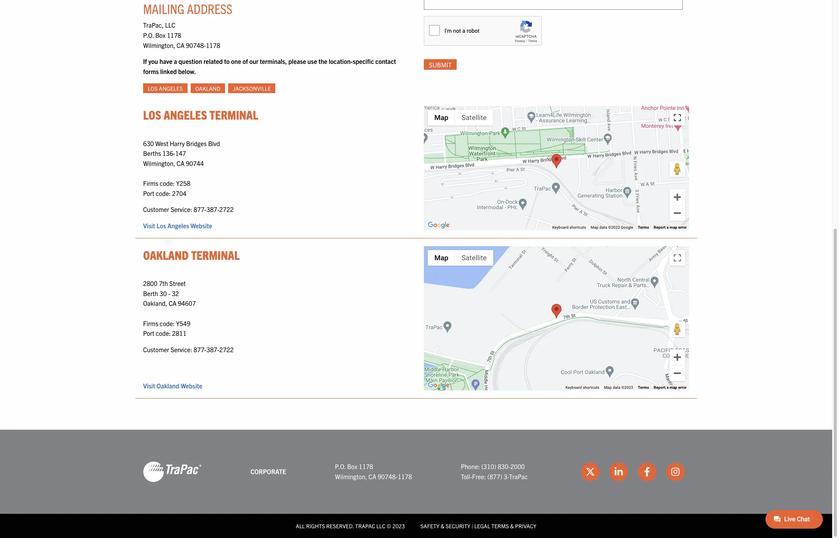 Task type: vqa. For each thing, say whether or not it's contained in the screenshot.
top shortcuts
yes



Task type: locate. For each thing, give the bounding box(es) containing it.
terms link right google
[[638, 225, 649, 230]]

los down forms
[[148, 85, 158, 92]]

1 vertical spatial data
[[613, 386, 621, 390]]

report a map error link for los angeles terminal
[[654, 225, 687, 230]]

1 vertical spatial map
[[670, 386, 677, 390]]

2 vertical spatial a
[[667, 386, 669, 390]]

1 387- from the top
[[207, 206, 219, 213]]

port inside the firms code:  y258 port code:  2704
[[143, 189, 154, 197]]

2 error from the top
[[678, 386, 687, 390]]

0 vertical spatial map
[[670, 225, 677, 230]]

1 vertical spatial service:
[[171, 346, 192, 354]]

2 satellite button from the top
[[455, 250, 493, 266]]

None submit
[[424, 59, 457, 70]]

los up 630
[[143, 107, 161, 122]]

0 vertical spatial oakland
[[195, 85, 220, 92]]

report a map error link
[[654, 225, 687, 230], [654, 386, 687, 390]]

2 2722 from the top
[[219, 346, 234, 354]]

terms right legal
[[492, 523, 509, 530]]

map data ©2023 google
[[591, 225, 633, 230]]

google image
[[426, 220, 452, 230], [426, 381, 452, 391]]

2 vertical spatial terms
[[492, 523, 509, 530]]

los down the firms code:  y258 port code:  2704
[[157, 222, 166, 230]]

llc left the ©
[[376, 523, 386, 530]]

satellite
[[462, 114, 487, 122], [462, 254, 487, 262]]

ca inside trapac, llc p.o. box 1178 wilmington, ca 90748-1178
[[177, 41, 184, 49]]

2 report a map error from the top
[[654, 386, 687, 390]]

1 vertical spatial google image
[[426, 381, 452, 391]]

map region
[[372, 78, 772, 278], [396, 196, 695, 396]]

address
[[187, 0, 232, 17]]

box
[[155, 31, 166, 39], [347, 463, 357, 471]]

0 vertical spatial 877-
[[194, 206, 207, 213]]

& left the privacy
[[510, 523, 514, 530]]

1 port from the top
[[143, 189, 154, 197]]

2 customer from the top
[[143, 346, 169, 354]]

angeles
[[159, 85, 183, 92], [164, 107, 207, 122], [168, 222, 189, 230]]

0 horizontal spatial llc
[[165, 21, 175, 29]]

1 satellite from the top
[[462, 114, 487, 122]]

visit los angeles website link
[[143, 222, 212, 230]]

|
[[472, 523, 473, 530]]

1 vertical spatial error
[[678, 386, 687, 390]]

0 vertical spatial error
[[678, 225, 687, 230]]

1 vertical spatial los
[[143, 107, 161, 122]]

oakland inside 'link'
[[195, 85, 220, 92]]

2 service: from the top
[[171, 346, 192, 354]]

0 vertical spatial terminal
[[210, 107, 258, 122]]

customer service: 877-387-2722 for angeles
[[143, 206, 234, 213]]

1 horizontal spatial box
[[347, 463, 357, 471]]

menu bar
[[428, 110, 493, 126], [428, 250, 493, 266]]

1 vertical spatial a
[[667, 225, 669, 230]]

2704
[[172, 189, 186, 197]]

0 vertical spatial angeles
[[159, 85, 183, 92]]

7th
[[159, 280, 168, 288]]

2 firms from the top
[[143, 320, 158, 327]]

keyboard
[[552, 225, 569, 230], [566, 386, 582, 390]]

linked
[[160, 67, 177, 75]]

1 horizontal spatial data
[[613, 386, 621, 390]]

map data ©2023
[[604, 386, 633, 390]]

0 vertical spatial wilmington,
[[143, 41, 175, 49]]

angeles for los angeles terminal
[[164, 107, 207, 122]]

footer
[[0, 430, 832, 539]]

1 service: from the top
[[171, 206, 192, 213]]

1 vertical spatial firms
[[143, 320, 158, 327]]

2000
[[511, 463, 525, 471]]

1 report from the top
[[654, 225, 666, 230]]

1 map button from the top
[[428, 110, 455, 126]]

1 vertical spatial website
[[181, 382, 202, 390]]

firms inside firms code:  y549 port code:  2811
[[143, 320, 158, 327]]

2722 for terminal
[[219, 346, 234, 354]]

llc
[[165, 21, 175, 29], [376, 523, 386, 530]]

0 vertical spatial map button
[[428, 110, 455, 126]]

3-
[[504, 473, 509, 481]]

830-
[[498, 463, 511, 471]]

a inside if you have a question related to one of our terminals, please use the location-specific contact forms linked below.
[[174, 57, 177, 65]]

1 vertical spatial oakland
[[143, 247, 189, 262]]

reserved.
[[326, 523, 354, 530]]

1 vertical spatial terms
[[638, 386, 649, 390]]

map
[[670, 225, 677, 230], [670, 386, 677, 390]]

terms right google
[[638, 225, 649, 230]]

0 vertical spatial report
[[654, 225, 666, 230]]

0 vertical spatial terms
[[638, 225, 649, 230]]

1 vertical spatial report a map error
[[654, 386, 687, 390]]

90744
[[186, 159, 204, 167]]

1 report a map error link from the top
[[654, 225, 687, 230]]

©2023
[[608, 225, 620, 230], [622, 386, 633, 390]]

2 customer service: 877-387-2722 from the top
[[143, 346, 234, 354]]

1 visit from the top
[[143, 222, 155, 230]]

1178
[[167, 31, 181, 39], [206, 41, 220, 49], [359, 463, 373, 471], [398, 473, 412, 481]]

2 menu bar from the top
[[428, 250, 493, 266]]

0 vertical spatial port
[[143, 189, 154, 197]]

service: for terminal
[[171, 346, 192, 354]]

keyboard shortcuts
[[552, 225, 586, 230], [566, 386, 599, 390]]

1 vertical spatial keyboard shortcuts button
[[566, 385, 599, 391]]

1 vertical spatial customer
[[143, 346, 169, 354]]

1 vertical spatial keyboard shortcuts
[[566, 386, 599, 390]]

2 vertical spatial oakland
[[157, 382, 179, 390]]

136-
[[162, 149, 175, 157]]

& right safety
[[441, 523, 444, 530]]

0 vertical spatial satellite
[[462, 114, 487, 122]]

angeles down the linked
[[159, 85, 183, 92]]

code: up 2704
[[160, 179, 175, 187]]

port inside firms code:  y549 port code:  2811
[[143, 330, 154, 337]]

1 customer service: 877-387-2722 from the top
[[143, 206, 234, 213]]

keyboard shortcuts for oakland terminal
[[566, 386, 599, 390]]

0 vertical spatial customer
[[143, 206, 169, 213]]

0 horizontal spatial ©2023
[[608, 225, 620, 230]]

all rights reserved. trapac llc © 2023
[[296, 523, 405, 530]]

1 horizontal spatial p.o.
[[335, 463, 346, 471]]

firms down oakland,
[[143, 320, 158, 327]]

los angeles link
[[143, 84, 187, 93]]

1 vertical spatial 90748-
[[378, 473, 398, 481]]

google image for oakland terminal
[[426, 381, 452, 391]]

2 visit from the top
[[143, 382, 155, 390]]

1 vertical spatial 877-
[[194, 346, 207, 354]]

2 877- from the top
[[194, 346, 207, 354]]

free:
[[472, 473, 486, 481]]

0 vertical spatial ©2023
[[608, 225, 620, 230]]

keyboard shortcuts button
[[552, 225, 586, 230], [566, 385, 599, 391]]

firms down berths
[[143, 179, 158, 187]]

1 vertical spatial p.o.
[[335, 463, 346, 471]]

1 customer from the top
[[143, 206, 169, 213]]

map for map popup button associated with los angeles terminal
[[435, 114, 448, 122]]

0 horizontal spatial p.o.
[[143, 31, 154, 39]]

2 port from the top
[[143, 330, 154, 337]]

los
[[148, 85, 158, 92], [143, 107, 161, 122], [157, 222, 166, 230]]

1 vertical spatial report
[[654, 386, 666, 390]]

port
[[143, 189, 154, 197], [143, 330, 154, 337]]

1 horizontal spatial 90748-
[[378, 473, 398, 481]]

0 vertical spatial 90748-
[[186, 41, 206, 49]]

2 satellite from the top
[[462, 254, 487, 262]]

0 vertical spatial visit
[[143, 222, 155, 230]]

90748-
[[186, 41, 206, 49], [378, 473, 398, 481]]

customer for oakland
[[143, 346, 169, 354]]

0 vertical spatial customer service: 877-387-2722
[[143, 206, 234, 213]]

1 horizontal spatial ©2023
[[622, 386, 633, 390]]

los inside los angeles link
[[148, 85, 158, 92]]

map button for oakland terminal
[[428, 250, 455, 266]]

0 vertical spatial shortcuts
[[570, 225, 586, 230]]

1 vertical spatial satellite
[[462, 254, 487, 262]]

code:
[[160, 179, 175, 187], [156, 189, 171, 197], [160, 320, 175, 327], [156, 330, 171, 337]]

2 map from the top
[[670, 386, 677, 390]]

2 vertical spatial wilmington,
[[335, 473, 367, 481]]

877-
[[194, 206, 207, 213], [194, 346, 207, 354]]

1 vertical spatial visit
[[143, 382, 155, 390]]

corporate image
[[143, 461, 202, 483]]

terms link for oakland terminal
[[638, 386, 649, 390]]

1 vertical spatial wilmington,
[[143, 159, 175, 167]]

0 vertical spatial terms link
[[638, 225, 649, 230]]

satellite for los angeles terminal
[[462, 114, 487, 122]]

1 2722 from the top
[[219, 206, 234, 213]]

shortcuts for los angeles terminal
[[570, 225, 586, 230]]

2 report from the top
[[654, 386, 666, 390]]

1 vertical spatial report a map error link
[[654, 386, 687, 390]]

oakland,
[[143, 300, 167, 308]]

1 map from the top
[[670, 225, 677, 230]]

wilmington,
[[143, 41, 175, 49], [143, 159, 175, 167], [335, 473, 367, 481]]

llc inside footer
[[376, 523, 386, 530]]

website
[[191, 222, 212, 230], [181, 382, 202, 390]]

1 vertical spatial terms link
[[638, 386, 649, 390]]

1 vertical spatial shortcuts
[[583, 386, 599, 390]]

oakland for oakland
[[195, 85, 220, 92]]

code: up 2811
[[160, 320, 175, 327]]

oakland for oakland terminal
[[143, 247, 189, 262]]

1 terms link from the top
[[638, 225, 649, 230]]

1 & from the left
[[441, 523, 444, 530]]

1 menu bar from the top
[[428, 110, 493, 126]]

google
[[621, 225, 633, 230]]

0 vertical spatial 387-
[[207, 206, 219, 213]]

0 vertical spatial google image
[[426, 220, 452, 230]]

1 877- from the top
[[194, 206, 207, 213]]

1 horizontal spatial &
[[510, 523, 514, 530]]

0 vertical spatial a
[[174, 57, 177, 65]]

map for oakland terminal
[[670, 386, 677, 390]]

shortcuts
[[570, 225, 586, 230], [583, 386, 599, 390]]

customer service: 877-387-2722 down 2704
[[143, 206, 234, 213]]

0 vertical spatial keyboard shortcuts button
[[552, 225, 586, 230]]

2 vertical spatial angeles
[[168, 222, 189, 230]]

Message text field
[[424, 0, 683, 10]]

0 vertical spatial 2722
[[219, 206, 234, 213]]

angeles up harry
[[164, 107, 207, 122]]

©2023 for los angeles terminal
[[608, 225, 620, 230]]

angeles up oakland terminal
[[168, 222, 189, 230]]

2 google image from the top
[[426, 381, 452, 391]]

los for los angeles
[[148, 85, 158, 92]]

&
[[441, 523, 444, 530], [510, 523, 514, 530]]

port left 2811
[[143, 330, 154, 337]]

satellite button for los angeles terminal
[[455, 110, 493, 126]]

customer service: 877-387-2722
[[143, 206, 234, 213], [143, 346, 234, 354]]

1 vertical spatial llc
[[376, 523, 386, 530]]

0 horizontal spatial data
[[600, 225, 607, 230]]

shortcuts left map data ©2023
[[583, 386, 599, 390]]

2 vertical spatial los
[[157, 222, 166, 230]]

1 vertical spatial menu bar
[[428, 250, 493, 266]]

1 vertical spatial box
[[347, 463, 357, 471]]

keyboard shortcuts button for oakland terminal
[[566, 385, 599, 391]]

1 vertical spatial port
[[143, 330, 154, 337]]

1 firms from the top
[[143, 179, 158, 187]]

firms for los angeles terminal
[[143, 179, 158, 187]]

llc right trapac,
[[165, 21, 175, 29]]

terms
[[638, 225, 649, 230], [638, 386, 649, 390], [492, 523, 509, 530]]

customer down firms code:  y549 port code:  2811
[[143, 346, 169, 354]]

data
[[600, 225, 607, 230], [613, 386, 621, 390]]

shortcuts left "map data ©2023 google"
[[570, 225, 586, 230]]

service: down 2704
[[171, 206, 192, 213]]

0 vertical spatial box
[[155, 31, 166, 39]]

2 387- from the top
[[207, 346, 219, 354]]

2 & from the left
[[510, 523, 514, 530]]

jacksonville
[[233, 85, 271, 92]]

0 vertical spatial report a map error
[[654, 225, 687, 230]]

to
[[224, 57, 230, 65]]

1 vertical spatial satellite button
[[455, 250, 493, 266]]

customer down the firms code:  y258 port code:  2704
[[143, 206, 169, 213]]

2 report a map error link from the top
[[654, 386, 687, 390]]

customer service: 877-387-2722 down 2811
[[143, 346, 234, 354]]

0 vertical spatial p.o.
[[143, 31, 154, 39]]

security
[[446, 523, 470, 530]]

1 error from the top
[[678, 225, 687, 230]]

0 vertical spatial satellite button
[[455, 110, 493, 126]]

map for map data ©2023 google
[[591, 225, 599, 230]]

0 horizontal spatial 90748-
[[186, 41, 206, 49]]

report a map error for los angeles terminal
[[654, 225, 687, 230]]

firms inside the firms code:  y258 port code:  2704
[[143, 179, 158, 187]]

error
[[678, 225, 687, 230], [678, 386, 687, 390]]

map button for los angeles terminal
[[428, 110, 455, 126]]

report
[[654, 225, 666, 230], [654, 386, 666, 390]]

1 google image from the top
[[426, 220, 452, 230]]

ca
[[177, 41, 184, 49], [177, 159, 184, 167], [169, 300, 176, 308], [369, 473, 376, 481]]

2722
[[219, 206, 234, 213], [219, 346, 234, 354]]

1 vertical spatial 387-
[[207, 346, 219, 354]]

0 vertical spatial keyboard shortcuts
[[552, 225, 586, 230]]

30
[[160, 290, 167, 298]]

service: down 2811
[[171, 346, 192, 354]]

ca inside "2800 7th street berth 30 - 32 oakland, ca 94607"
[[169, 300, 176, 308]]

los for los angeles terminal
[[143, 107, 161, 122]]

2722 for angeles
[[219, 206, 234, 213]]

1 vertical spatial keyboard
[[566, 386, 582, 390]]

oakland link
[[191, 84, 225, 93]]

port for oakland terminal
[[143, 330, 154, 337]]

keyboard shortcuts button for los angeles terminal
[[552, 225, 586, 230]]

terms right map data ©2023
[[638, 386, 649, 390]]

0 vertical spatial firms
[[143, 179, 158, 187]]

0 horizontal spatial &
[[441, 523, 444, 530]]

0 vertical spatial service:
[[171, 206, 192, 213]]

a
[[174, 57, 177, 65], [667, 225, 669, 230], [667, 386, 669, 390]]

report a map error
[[654, 225, 687, 230], [654, 386, 687, 390]]

2 map button from the top
[[428, 250, 455, 266]]

please
[[288, 57, 306, 65]]

1 vertical spatial map button
[[428, 250, 455, 266]]

1 vertical spatial customer service: 877-387-2722
[[143, 346, 234, 354]]

google image for los angeles terminal
[[426, 220, 452, 230]]

1 horizontal spatial llc
[[376, 523, 386, 530]]

customer
[[143, 206, 169, 213], [143, 346, 169, 354]]

2 terms link from the top
[[638, 386, 649, 390]]

1 vertical spatial ©2023
[[622, 386, 633, 390]]

0 vertical spatial keyboard
[[552, 225, 569, 230]]

0 vertical spatial los
[[148, 85, 158, 92]]

satellite button for oakland terminal
[[455, 250, 493, 266]]

0 vertical spatial llc
[[165, 21, 175, 29]]

0 vertical spatial report a map error link
[[654, 225, 687, 230]]

firms for oakland terminal
[[143, 320, 158, 327]]

0 vertical spatial data
[[600, 225, 607, 230]]

1 satellite button from the top
[[455, 110, 493, 126]]

1 vertical spatial angeles
[[164, 107, 207, 122]]

0 vertical spatial menu bar
[[428, 110, 493, 126]]

firms
[[143, 179, 158, 187], [143, 320, 158, 327]]

1 vertical spatial 2722
[[219, 346, 234, 354]]

port left 2704
[[143, 189, 154, 197]]

terms for los angeles terminal
[[638, 225, 649, 230]]

1 report a map error from the top
[[654, 225, 687, 230]]

terms link right map data ©2023
[[638, 386, 649, 390]]

map region for los angeles terminal
[[372, 78, 772, 278]]

oakland terminal
[[143, 247, 240, 262]]

0 horizontal spatial box
[[155, 31, 166, 39]]



Task type: describe. For each thing, give the bounding box(es) containing it.
jacksonville link
[[228, 84, 276, 93]]

y258
[[176, 179, 190, 187]]

have
[[160, 57, 172, 65]]

customer service: 877-387-2722 for terminal
[[143, 346, 234, 354]]

box inside 'p.o. box 1178 wilmington, ca 90748-1178'
[[347, 463, 357, 471]]

trapac
[[355, 523, 375, 530]]

visit oakland website
[[143, 382, 202, 390]]

rights
[[306, 523, 325, 530]]

387- for terminal
[[207, 346, 219, 354]]

147
[[175, 149, 186, 157]]

menu bar for los angeles terminal
[[428, 110, 493, 126]]

wilmington, inside trapac, llc p.o. box 1178 wilmington, ca 90748-1178
[[143, 41, 175, 49]]

©
[[387, 523, 391, 530]]

report a map error for oakland terminal
[[654, 386, 687, 390]]

-
[[168, 290, 170, 298]]

the
[[319, 57, 327, 65]]

(877)
[[487, 473, 502, 481]]

one
[[231, 57, 241, 65]]

specific
[[353, 57, 374, 65]]

(310)
[[481, 463, 496, 471]]

none submit inside the 'mailing address' "main content"
[[424, 59, 457, 70]]

safety & security link
[[421, 523, 470, 530]]

map for oakland terminal map popup button
[[435, 254, 448, 262]]

berths
[[143, 149, 161, 157]]

90748- inside 'p.o. box 1178 wilmington, ca 90748-1178'
[[378, 473, 398, 481]]

p.o. inside trapac, llc p.o. box 1178 wilmington, ca 90748-1178
[[143, 31, 154, 39]]

location-
[[329, 57, 353, 65]]

map region for oakland terminal
[[396, 196, 695, 396]]

contact
[[375, 57, 396, 65]]

2800
[[143, 280, 157, 288]]

phone:
[[461, 463, 480, 471]]

use
[[308, 57, 317, 65]]

630 west harry bridges blvd berths 136-147 wilmington, ca 90744
[[143, 140, 220, 167]]

shortcuts for oakland terminal
[[583, 386, 599, 390]]

visit oakland website link
[[143, 382, 202, 390]]

los angeles terminal
[[143, 107, 258, 122]]

phone: (310) 830-2000 toll-free: (877) 3-trapac
[[461, 463, 528, 481]]

customer for los
[[143, 206, 169, 213]]

berth
[[143, 290, 158, 298]]

©2023 for oakland terminal
[[622, 386, 633, 390]]

keyboard for oakland terminal
[[566, 386, 582, 390]]

630
[[143, 140, 154, 147]]

service: for angeles
[[171, 206, 192, 213]]

a for terminal
[[667, 386, 669, 390]]

report for los angeles terminal
[[654, 225, 666, 230]]

related
[[204, 57, 223, 65]]

terms link for los angeles terminal
[[638, 225, 649, 230]]

if
[[143, 57, 147, 65]]

mailing address
[[143, 0, 232, 17]]

terms for oakland terminal
[[638, 386, 649, 390]]

wilmington, inside 630 west harry bridges blvd berths 136-147 wilmington, ca 90744
[[143, 159, 175, 167]]

p.o. box 1178 wilmington, ca 90748-1178
[[335, 463, 412, 481]]

report for oakland terminal
[[654, 386, 666, 390]]

llc inside trapac, llc p.o. box 1178 wilmington, ca 90748-1178
[[165, 21, 175, 29]]

387- for angeles
[[207, 206, 219, 213]]

toll-
[[461, 473, 472, 481]]

of
[[243, 57, 248, 65]]

2023
[[392, 523, 405, 530]]

error for oakland terminal
[[678, 386, 687, 390]]

legal
[[474, 523, 490, 530]]

you
[[148, 57, 158, 65]]

footer containing p.o. box 1178
[[0, 430, 832, 539]]

877- for angeles
[[194, 206, 207, 213]]

satellite for oakland terminal
[[462, 254, 487, 262]]

visit for oakland terminal
[[143, 382, 155, 390]]

report a map error link for oakland terminal
[[654, 386, 687, 390]]

if you have a question related to one of our terminals, please use the location-specific contact forms linked below.
[[143, 57, 396, 75]]

code: left 2704
[[156, 189, 171, 197]]

ca inside 'p.o. box 1178 wilmington, ca 90748-1178'
[[369, 473, 376, 481]]

terminals,
[[260, 57, 287, 65]]

data for los angeles terminal
[[600, 225, 607, 230]]

legal terms & privacy link
[[474, 523, 536, 530]]

trapac,
[[143, 21, 164, 29]]

forms
[[143, 67, 159, 75]]

wilmington, inside 'p.o. box 1178 wilmington, ca 90748-1178'
[[335, 473, 367, 481]]

question
[[179, 57, 202, 65]]

safety
[[421, 523, 439, 530]]

firms code:  y258 port code:  2704
[[143, 179, 190, 197]]

ca inside 630 west harry bridges blvd berths 136-147 wilmington, ca 90744
[[177, 159, 184, 167]]

our
[[249, 57, 258, 65]]

2811
[[172, 330, 186, 337]]

below.
[[178, 67, 196, 75]]

877- for terminal
[[194, 346, 207, 354]]

visit los angeles website
[[143, 222, 212, 230]]

trapac, llc p.o. box 1178 wilmington, ca 90748-1178
[[143, 21, 220, 49]]

box inside trapac, llc p.o. box 1178 wilmington, ca 90748-1178
[[155, 31, 166, 39]]

safety & security | legal terms & privacy
[[421, 523, 536, 530]]

94607
[[178, 300, 196, 308]]

menu bar for oakland terminal
[[428, 250, 493, 266]]

2800 7th street berth 30 - 32 oakland, ca 94607
[[143, 280, 196, 308]]

keyboard shortcuts for los angeles terminal
[[552, 225, 586, 230]]

90748- inside trapac, llc p.o. box 1178 wilmington, ca 90748-1178
[[186, 41, 206, 49]]

0 vertical spatial website
[[191, 222, 212, 230]]

visit for los angeles terminal
[[143, 222, 155, 230]]

code: left 2811
[[156, 330, 171, 337]]

keyboard for los angeles terminal
[[552, 225, 569, 230]]

blvd
[[208, 140, 220, 147]]

west
[[155, 140, 168, 147]]

1 vertical spatial terminal
[[191, 247, 240, 262]]

trapac
[[509, 473, 528, 481]]

mailing address main content
[[135, 0, 772, 407]]

harry
[[170, 140, 185, 147]]

firms code:  y549 port code:  2811
[[143, 320, 190, 337]]

error for los angeles terminal
[[678, 225, 687, 230]]

angeles for los angeles
[[159, 85, 183, 92]]

port for los angeles terminal
[[143, 189, 154, 197]]

map for map data ©2023
[[604, 386, 612, 390]]

mailing
[[143, 0, 184, 17]]

data for oakland terminal
[[613, 386, 621, 390]]

all
[[296, 523, 305, 530]]

privacy
[[515, 523, 536, 530]]

map for los angeles terminal
[[670, 225, 677, 230]]

corporate
[[251, 468, 286, 476]]

p.o. inside 'p.o. box 1178 wilmington, ca 90748-1178'
[[335, 463, 346, 471]]

32
[[172, 290, 179, 298]]

y549
[[176, 320, 190, 327]]

los angeles
[[148, 85, 183, 92]]

street
[[169, 280, 186, 288]]

bridges
[[186, 140, 207, 147]]

a for angeles
[[667, 225, 669, 230]]



